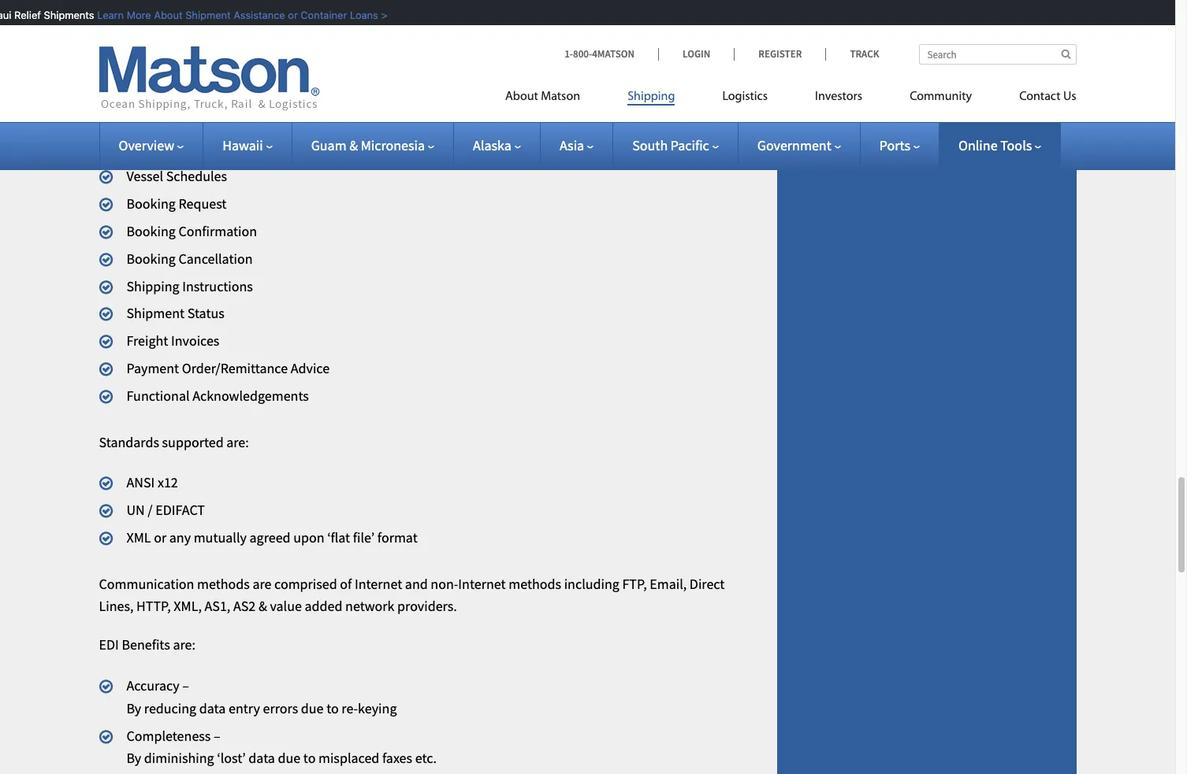 Task type: describe. For each thing, give the bounding box(es) containing it.
trading
[[392, 65, 435, 83]]

– for accuracy –
[[182, 677, 189, 695]]

electronic
[[99, 65, 158, 83]]

data inside accuracy – by reducing data entry errors due to re-keying
[[199, 700, 226, 718]]

800-
[[573, 47, 592, 61]]

confirmation
[[178, 222, 257, 240]]

contact us link
[[996, 83, 1076, 115]]

south pacific link
[[632, 136, 719, 154]]

data inside completeness – by diminishing 'lost' data due to misplaced faxes etc.
[[249, 750, 275, 768]]

edi services
[[99, 34, 189, 56]]

completeness – by diminishing 'lost' data due to misplaced faxes etc.
[[127, 727, 437, 768]]

1 methods from the left
[[197, 575, 250, 593]]

xml,
[[174, 598, 202, 616]]

reducing
[[144, 700, 196, 718]]

transactions
[[235, 127, 308, 145]]

x12
[[158, 474, 178, 492]]

as2
[[233, 598, 256, 616]]

online tools
[[958, 136, 1032, 154]]

1-800-4matson link
[[564, 47, 658, 61]]

standards
[[377, 88, 436, 106]]

0 horizontal spatial matson's
[[99, 127, 151, 145]]

'flat
[[327, 529, 350, 547]]

search image
[[1061, 49, 1071, 59]]

order/remittance
[[182, 359, 288, 377]]

container
[[295, 9, 341, 21]]

vessel
[[127, 167, 163, 185]]

alaska link
[[473, 136, 521, 154]]

& inside communication methods are comprised of internet and non-internet methods including ftp, email, direct lines, http, xml, as1, as2 & value added network providers.
[[258, 598, 267, 616]]

without
[[439, 88, 485, 106]]

south
[[632, 136, 668, 154]]

un
[[127, 501, 145, 519]]

Search search field
[[919, 44, 1076, 65]]

booking cancellation
[[127, 250, 253, 268]]

comprised
[[274, 575, 337, 593]]

learn more about shipment assistance or container loans > link
[[91, 9, 382, 21]]

overview
[[119, 136, 174, 154]]

about matson
[[505, 91, 580, 103]]

include:
[[311, 127, 359, 145]]

data inside electronic data interchange (edi) allows matson's trading partners to exchange business data between computer systems using agreed upon message standards without human intervention.
[[619, 65, 646, 83]]

overview link
[[119, 136, 184, 154]]

using
[[210, 88, 242, 106]]

login link
[[658, 47, 734, 61]]

track link
[[826, 47, 879, 61]]

standards supported are:
[[99, 433, 249, 451]]

asia
[[560, 136, 584, 154]]

government
[[757, 136, 831, 154]]

investors
[[815, 91, 862, 103]]

track
[[850, 47, 879, 61]]

ports
[[879, 136, 910, 154]]

supported
[[162, 433, 224, 451]]

freight
[[127, 332, 168, 350]]

us
[[1063, 91, 1076, 103]]

matson's inside electronic data interchange (edi) allows matson's trading partners to exchange business data between computer systems using agreed upon message standards without human intervention.
[[338, 65, 389, 83]]

network
[[345, 598, 394, 616]]

vessel schedules
[[127, 167, 227, 185]]

hawaii
[[222, 136, 263, 154]]

electronic data interchange (edi) allows matson's trading partners to exchange business data between computer systems using agreed upon message standards without human intervention.
[[99, 65, 700, 106]]

more
[[121, 9, 145, 21]]

status
[[187, 304, 224, 323]]

1 vertical spatial shipment
[[127, 304, 185, 323]]

guam & micronesia link
[[311, 136, 434, 154]]

shipping for shipping instructions
[[127, 277, 179, 295]]

1-800-4matson
[[564, 47, 634, 61]]

learn
[[91, 9, 118, 21]]

errors
[[263, 700, 298, 718]]

xml or any mutually agreed upon 'flat file' format
[[127, 529, 418, 547]]

completeness
[[127, 727, 211, 745]]

booking confirmation
[[127, 222, 257, 240]]

data
[[161, 65, 189, 83]]

about matson link
[[505, 83, 604, 115]]

human
[[488, 88, 530, 106]]

communication methods are comprised of internet and non-internet methods including ftp, email, direct lines, http, xml, as1, as2 & value added network providers.
[[99, 575, 725, 616]]

2 methods from the left
[[509, 575, 561, 593]]

guam
[[311, 136, 346, 154]]

due inside completeness – by diminishing 'lost' data due to misplaced faxes etc.
[[278, 750, 300, 768]]

community
[[910, 91, 972, 103]]

payment
[[127, 359, 179, 377]]

edifact
[[155, 501, 205, 519]]

asia link
[[560, 136, 594, 154]]

systems
[[160, 88, 207, 106]]

loans
[[344, 9, 372, 21]]

contact us
[[1019, 91, 1076, 103]]

matson
[[541, 91, 580, 103]]

booking for booking cancellation
[[127, 250, 176, 268]]

to for due
[[326, 700, 339, 718]]

by for accuracy – by reducing data entry errors due to re-keying
[[127, 700, 141, 718]]

booking request
[[127, 195, 227, 213]]

file'
[[353, 529, 375, 547]]

are: for edi benefits are:
[[173, 636, 195, 654]]

allows
[[297, 65, 335, 83]]

register link
[[734, 47, 826, 61]]

instructions
[[182, 277, 253, 295]]



Task type: locate. For each thing, give the bounding box(es) containing it.
4matson
[[592, 47, 634, 61]]

0 vertical spatial shipment
[[179, 9, 225, 21]]

by down completeness
[[127, 750, 141, 768]]

including
[[564, 575, 619, 593]]

1 by from the top
[[127, 700, 141, 718]]

0 horizontal spatial are:
[[173, 636, 195, 654]]

0 vertical spatial about
[[148, 9, 177, 21]]

1 vertical spatial or
[[154, 529, 166, 547]]

0 horizontal spatial &
[[258, 598, 267, 616]]

to inside completeness – by diminishing 'lost' data due to misplaced faxes etc.
[[303, 750, 316, 768]]

1 horizontal spatial &
[[349, 136, 358, 154]]

edi left benefits
[[99, 636, 119, 654]]

1-
[[564, 47, 573, 61]]

2 vertical spatial edi
[[99, 636, 119, 654]]

agreed down (edi)
[[245, 88, 286, 106]]

–
[[182, 677, 189, 695], [214, 727, 220, 745]]

0 vertical spatial –
[[182, 677, 189, 695]]

internet up the network
[[355, 575, 402, 593]]

1 vertical spatial by
[[127, 750, 141, 768]]

None search field
[[919, 44, 1076, 65]]

due down errors
[[278, 750, 300, 768]]

upon down allows
[[289, 88, 320, 106]]

to up 'human'
[[491, 65, 503, 83]]

to left re-
[[326, 700, 339, 718]]

0 vertical spatial &
[[349, 136, 358, 154]]

0 horizontal spatial to
[[303, 750, 316, 768]]

1 vertical spatial to
[[326, 700, 339, 718]]

– inside accuracy – by reducing data entry errors due to re-keying
[[182, 677, 189, 695]]

shipping link
[[604, 83, 699, 115]]

– inside completeness – by diminishing 'lost' data due to misplaced faxes etc.
[[214, 727, 220, 745]]

are
[[253, 575, 272, 593]]

blue matson logo with ocean, shipping, truck, rail and logistics written beneath it. image
[[99, 47, 320, 111]]

online tools link
[[958, 136, 1041, 154]]

2 horizontal spatial data
[[619, 65, 646, 83]]

customer
[[154, 127, 209, 145]]

1 vertical spatial agreed
[[249, 529, 291, 547]]

1 vertical spatial booking
[[127, 222, 176, 240]]

message
[[323, 88, 374, 106]]

shipping for shipping
[[627, 91, 675, 103]]

shipping up "shipment status"
[[127, 277, 179, 295]]

are: right the supported
[[226, 433, 249, 451]]

hawaii link
[[222, 136, 272, 154]]

1 horizontal spatial are:
[[226, 433, 249, 451]]

functional acknowledgements
[[127, 387, 309, 405]]

learn more about shipment assistance or container loans >
[[91, 9, 382, 21]]

methods up as1,
[[197, 575, 250, 593]]

by for completeness – by diminishing 'lost' data due to misplaced faxes etc.
[[127, 750, 141, 768]]

0 horizontal spatial or
[[154, 529, 166, 547]]

1 horizontal spatial data
[[249, 750, 275, 768]]

acknowledgements
[[192, 387, 309, 405]]

guam & micronesia
[[311, 136, 425, 154]]

shipment
[[179, 9, 225, 21], [127, 304, 185, 323]]

or left any
[[154, 529, 166, 547]]

invoices
[[171, 332, 219, 350]]

intervention.
[[533, 88, 610, 106]]

2 booking from the top
[[127, 222, 176, 240]]

1 horizontal spatial or
[[282, 9, 292, 21]]

request
[[178, 195, 227, 213]]

are:
[[226, 433, 249, 451], [173, 636, 195, 654]]

are: for standards supported are:
[[226, 433, 249, 451]]

computer
[[99, 88, 157, 106]]

data left entry
[[199, 700, 226, 718]]

diminishing
[[144, 750, 214, 768]]

by
[[127, 700, 141, 718], [127, 750, 141, 768]]

1 vertical spatial shipping
[[127, 277, 179, 295]]

0 vertical spatial or
[[282, 9, 292, 21]]

alaska
[[473, 136, 511, 154]]

2 vertical spatial booking
[[127, 250, 176, 268]]

0 horizontal spatial about
[[148, 9, 177, 21]]

1 vertical spatial matson's
[[99, 127, 151, 145]]

direct
[[690, 575, 725, 593]]

agreed inside electronic data interchange (edi) allows matson's trading partners to exchange business data between computer systems using agreed upon message standards without human intervention.
[[245, 88, 286, 106]]

agreed up are
[[249, 529, 291, 547]]

internet
[[355, 575, 402, 593], [458, 575, 506, 593]]

and
[[405, 575, 428, 593]]

due
[[301, 700, 324, 718], [278, 750, 300, 768]]

xml
[[127, 529, 151, 547]]

1 vertical spatial –
[[214, 727, 220, 745]]

register
[[758, 47, 802, 61]]

entry
[[229, 700, 260, 718]]

login
[[683, 47, 710, 61]]

1 vertical spatial due
[[278, 750, 300, 768]]

methods left including
[[509, 575, 561, 593]]

1 horizontal spatial matson's
[[338, 65, 389, 83]]

un / edifact
[[127, 501, 205, 519]]

partners
[[438, 65, 488, 83]]

email,
[[650, 575, 687, 593]]

or left container
[[282, 9, 292, 21]]

internet right and
[[458, 575, 506, 593]]

booking for booking request
[[127, 195, 176, 213]]

about
[[148, 9, 177, 21], [505, 91, 538, 103]]

1 horizontal spatial about
[[505, 91, 538, 103]]

data right 'lost'
[[249, 750, 275, 768]]

1 vertical spatial edi
[[212, 127, 232, 145]]

to for partners
[[491, 65, 503, 83]]

to inside electronic data interchange (edi) allows matson's trading partners to exchange business data between computer systems using agreed upon message standards without human intervention.
[[491, 65, 503, 83]]

etc.
[[415, 750, 437, 768]]

– for completeness –
[[214, 727, 220, 745]]

3 booking from the top
[[127, 250, 176, 268]]

to inside accuracy – by reducing data entry errors due to re-keying
[[326, 700, 339, 718]]

0 horizontal spatial shipping
[[127, 277, 179, 295]]

methods
[[197, 575, 250, 593], [509, 575, 561, 593]]

1 booking from the top
[[127, 195, 176, 213]]

functional
[[127, 387, 190, 405]]

by inside completeness – by diminishing 'lost' data due to misplaced faxes etc.
[[127, 750, 141, 768]]

by down accuracy
[[127, 700, 141, 718]]

upon left the 'flat
[[293, 529, 324, 547]]

to left "misplaced" at the left bottom of page
[[303, 750, 316, 768]]

due inside accuracy – by reducing data entry errors due to re-keying
[[301, 700, 324, 718]]

1 internet from the left
[[355, 575, 402, 593]]

– up reducing
[[182, 677, 189, 695]]

0 vertical spatial edi
[[99, 34, 124, 56]]

ansi
[[127, 474, 155, 492]]

booking up shipping instructions
[[127, 250, 176, 268]]

1 horizontal spatial –
[[214, 727, 220, 745]]

0 vertical spatial to
[[491, 65, 503, 83]]

shipment up freight
[[127, 304, 185, 323]]

edi benefits are:
[[99, 636, 195, 654]]

1 vertical spatial upon
[[293, 529, 324, 547]]

misplaced
[[318, 750, 379, 768]]

0 horizontal spatial data
[[199, 700, 226, 718]]

0 horizontal spatial methods
[[197, 575, 250, 593]]

between
[[649, 65, 700, 83]]

of
[[340, 575, 352, 593]]

0 vertical spatial agreed
[[245, 88, 286, 106]]

assistance
[[228, 9, 279, 21]]

1 vertical spatial about
[[505, 91, 538, 103]]

matson's up message
[[338, 65, 389, 83]]

about inside top menu navigation
[[505, 91, 538, 103]]

edi for edi benefits are:
[[99, 636, 119, 654]]

2 internet from the left
[[458, 575, 506, 593]]

2 horizontal spatial to
[[491, 65, 503, 83]]

backtop image
[[718, 35, 737, 55]]

0 horizontal spatial internet
[[355, 575, 402, 593]]

– up 'lost'
[[214, 727, 220, 745]]

edi for edi services
[[99, 34, 124, 56]]

0 horizontal spatial –
[[182, 677, 189, 695]]

booking down booking request at top left
[[127, 222, 176, 240]]

online
[[958, 136, 997, 154]]

community link
[[886, 83, 996, 115]]

matson's down computer
[[99, 127, 151, 145]]

shipping inside top menu navigation
[[627, 91, 675, 103]]

'lost'
[[217, 750, 246, 768]]

1 vertical spatial &
[[258, 598, 267, 616]]

>
[[375, 9, 382, 21]]

0 vertical spatial matson's
[[338, 65, 389, 83]]

0 vertical spatial by
[[127, 700, 141, 718]]

upon inside electronic data interchange (edi) allows matson's trading partners to exchange business data between computer systems using agreed upon message standards without human intervention.
[[289, 88, 320, 106]]

accuracy
[[127, 677, 179, 695]]

due right errors
[[301, 700, 324, 718]]

about right more
[[148, 9, 177, 21]]

shipping
[[627, 91, 675, 103], [127, 277, 179, 295]]

are: right benefits
[[173, 636, 195, 654]]

booking for booking confirmation
[[127, 222, 176, 240]]

data down 4matson
[[619, 65, 646, 83]]

1 horizontal spatial internet
[[458, 575, 506, 593]]

schedules
[[166, 167, 227, 185]]

non-
[[431, 575, 458, 593]]

benefits
[[122, 636, 170, 654]]

added
[[305, 598, 342, 616]]

2 vertical spatial data
[[249, 750, 275, 768]]

(edi)
[[265, 65, 294, 83]]

& right as2
[[258, 598, 267, 616]]

2 by from the top
[[127, 750, 141, 768]]

logistics
[[722, 91, 768, 103]]

providers.
[[397, 598, 457, 616]]

1 vertical spatial data
[[199, 700, 226, 718]]

0 vertical spatial due
[[301, 700, 324, 718]]

contact
[[1019, 91, 1061, 103]]

communication
[[99, 575, 194, 593]]

edi down using on the top of the page
[[212, 127, 232, 145]]

0 vertical spatial booking
[[127, 195, 176, 213]]

services
[[127, 34, 189, 56]]

1 horizontal spatial to
[[326, 700, 339, 718]]

1 horizontal spatial shipping
[[627, 91, 675, 103]]

or
[[282, 9, 292, 21], [154, 529, 166, 547]]

0 vertical spatial upon
[[289, 88, 320, 106]]

accuracy – by reducing data entry errors due to re-keying
[[127, 677, 397, 718]]

top menu navigation
[[505, 83, 1076, 115]]

booking down vessel
[[127, 195, 176, 213]]

& right "guam"
[[349, 136, 358, 154]]

1 horizontal spatial methods
[[509, 575, 561, 593]]

about down exchange
[[505, 91, 538, 103]]

shipment left assistance
[[179, 9, 225, 21]]

by inside accuracy – by reducing data entry errors due to re-keying
[[127, 700, 141, 718]]

2 vertical spatial to
[[303, 750, 316, 768]]

1 vertical spatial are:
[[173, 636, 195, 654]]

0 vertical spatial are:
[[226, 433, 249, 451]]

0 vertical spatial data
[[619, 65, 646, 83]]

shipping down between
[[627, 91, 675, 103]]

micronesia
[[361, 136, 425, 154]]

edi down learn
[[99, 34, 124, 56]]

matson's
[[338, 65, 389, 83], [99, 127, 151, 145]]

&
[[349, 136, 358, 154], [258, 598, 267, 616]]

0 vertical spatial shipping
[[627, 91, 675, 103]]

freight invoices
[[127, 332, 219, 350]]

interchange
[[191, 65, 262, 83]]

logistics link
[[699, 83, 791, 115]]



Task type: vqa. For each thing, say whether or not it's contained in the screenshot.
EDI associated with EDI Services
yes



